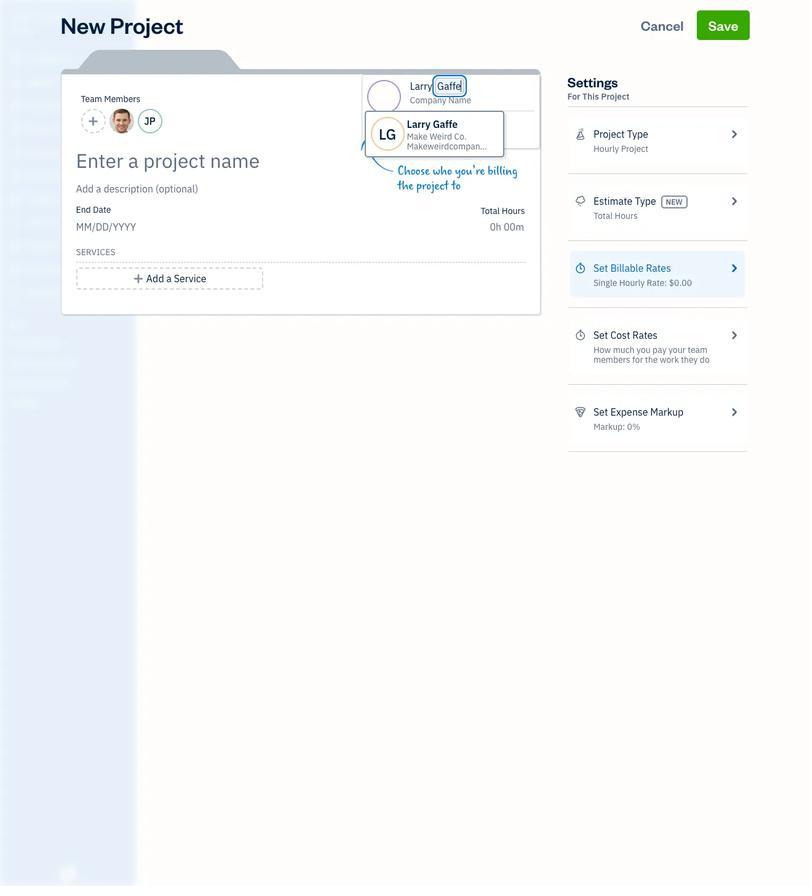 Task type: describe. For each thing, give the bounding box(es) containing it.
markup: 0%
[[594, 421, 640, 432]]

chevronright image for set billable rates
[[728, 261, 740, 276]]

expense image
[[8, 170, 23, 183]]

1 horizontal spatial total
[[594, 210, 613, 221]]

your
[[669, 344, 686, 356]]

project type
[[594, 128, 648, 140]]

set cost rates
[[594, 329, 658, 341]]

work
[[660, 354, 679, 365]]

project inside settings for this project
[[601, 91, 630, 102]]

end date
[[76, 204, 111, 215]]

Phone Number text field
[[428, 132, 487, 143]]

makeweirdcompany@weird.co
[[407, 141, 525, 152]]

timetracking image for set billable rates
[[575, 261, 586, 276]]

type for project type
[[627, 128, 648, 140]]

the inside 'how much you pay your team members for the work they do'
[[645, 354, 658, 365]]

timer image
[[8, 217, 23, 229]]

new project
[[61, 10, 184, 39]]

pay
[[653, 344, 667, 356]]

save button
[[697, 10, 750, 40]]

chevronright image for set cost rates
[[728, 328, 740, 343]]

team members image
[[9, 338, 132, 348]]

add a service button
[[76, 268, 263, 290]]

1 horizontal spatial total hours
[[594, 210, 638, 221]]

add
[[146, 273, 164, 285]]

items and services image
[[9, 358, 132, 368]]

1 horizontal spatial hours
[[615, 210, 638, 221]]

chevronright image for project type
[[728, 127, 740, 141]]

envelope image
[[410, 116, 422, 126]]

type for estimate type
[[635, 195, 656, 207]]

date
[[93, 204, 111, 215]]

jp
[[144, 115, 155, 127]]

settings for this project
[[567, 73, 630, 102]]

a
[[166, 273, 172, 285]]

0 vertical spatial hourly
[[594, 143, 619, 154]]

estimate image
[[8, 100, 23, 113]]

plus image
[[133, 271, 144, 286]]

team
[[81, 94, 102, 105]]

cancel
[[641, 17, 684, 34]]

0 horizontal spatial total
[[481, 205, 500, 217]]

do
[[700, 354, 710, 365]]

new
[[61, 10, 106, 39]]

add team member image
[[88, 114, 99, 129]]

dashboard image
[[8, 54, 23, 66]]

Project Description text field
[[76, 181, 414, 196]]

Last Name text field
[[437, 80, 462, 92]]

cost
[[610, 329, 630, 341]]

End date in  format text field
[[76, 221, 226, 233]]

Hourly Budget text field
[[490, 221, 525, 233]]

end
[[76, 204, 91, 215]]

billable
[[610, 262, 644, 274]]

single
[[594, 277, 617, 288]]

money image
[[8, 241, 23, 253]]

settings image
[[9, 397, 132, 407]]

how much you pay your team members for the work they do
[[594, 344, 710, 365]]

set expense markup
[[594, 406, 684, 418]]

how
[[594, 344, 611, 356]]

make
[[407, 131, 428, 142]]

timetracking image for set cost rates
[[575, 328, 586, 343]]

Project Name text field
[[76, 148, 414, 173]]

owner
[[10, 25, 33, 34]]

settings
[[567, 73, 618, 90]]

gaffe
[[433, 118, 458, 130]]

choose
[[398, 164, 430, 178]]

choose who you're billing the project to
[[398, 164, 518, 193]]

set for set billable rates
[[594, 262, 608, 274]]



Task type: locate. For each thing, give the bounding box(es) containing it.
invoice image
[[8, 124, 23, 136]]

bank connections image
[[9, 378, 132, 388]]

total up "hourly budget" text field
[[481, 205, 500, 217]]

Company Name text field
[[410, 95, 472, 106]]

0 vertical spatial rates
[[646, 262, 671, 274]]

1 timetracking image from the top
[[575, 261, 586, 276]]

set
[[594, 262, 608, 274], [594, 329, 608, 341], [594, 406, 608, 418]]

hours down estimate type
[[615, 210, 638, 221]]

larry
[[407, 118, 431, 130]]

1 vertical spatial rates
[[633, 329, 658, 341]]

0 vertical spatial timetracking image
[[575, 261, 586, 276]]

services
[[76, 247, 115, 258]]

apps image
[[9, 319, 132, 328]]

3 set from the top
[[594, 406, 608, 418]]

members
[[594, 354, 630, 365]]

total hours down estimate
[[594, 210, 638, 221]]

1 vertical spatial the
[[645, 354, 658, 365]]

team
[[688, 344, 708, 356]]

much
[[613, 344, 635, 356]]

billing
[[488, 164, 518, 178]]

0 vertical spatial type
[[627, 128, 648, 140]]

total hours
[[481, 205, 525, 217], [594, 210, 638, 221]]

rates for set cost rates
[[633, 329, 658, 341]]

rates up rate
[[646, 262, 671, 274]]

estimate type
[[594, 195, 656, 207]]

rates for set billable rates
[[646, 262, 671, 274]]

0%
[[627, 421, 640, 432]]

chevronright image
[[728, 127, 740, 141], [728, 261, 740, 276], [728, 328, 740, 343], [728, 405, 740, 420]]

estimates image
[[575, 194, 586, 209]]

2 timetracking image from the top
[[575, 328, 586, 343]]

hours up "hourly budget" text field
[[502, 205, 525, 217]]

1 set from the top
[[594, 262, 608, 274]]

estimate
[[594, 195, 633, 207]]

service
[[174, 273, 206, 285]]

type left new
[[635, 195, 656, 207]]

turtle inc owner
[[10, 11, 65, 34]]

0 horizontal spatial hours
[[502, 205, 525, 217]]

hourly down set billable rates
[[619, 277, 645, 288]]

weird
[[430, 131, 452, 142]]

3 chevronright image from the top
[[728, 328, 740, 343]]

for
[[632, 354, 643, 365]]

chevronright image for set expense markup
[[728, 405, 740, 420]]

new
[[666, 197, 683, 207]]

freshbooks image
[[58, 867, 78, 881]]

phone image
[[410, 132, 422, 142]]

0 horizontal spatial the
[[398, 179, 414, 193]]

this
[[582, 91, 599, 102]]

type up hourly project at top
[[627, 128, 648, 140]]

add a service
[[146, 273, 206, 285]]

set up 'single'
[[594, 262, 608, 274]]

project
[[416, 179, 449, 193]]

lg
[[379, 124, 396, 144]]

total
[[481, 205, 500, 217], [594, 210, 613, 221]]

payment image
[[8, 147, 23, 159]]

markup
[[650, 406, 684, 418]]

members
[[104, 94, 140, 105]]

co.
[[454, 131, 467, 142]]

you're
[[455, 164, 485, 178]]

larry gaffe make weird co. makeweirdcompany@weird.co
[[407, 118, 525, 152]]

team members
[[81, 94, 140, 105]]

2 set from the top
[[594, 329, 608, 341]]

2 vertical spatial set
[[594, 406, 608, 418]]

0 vertical spatial set
[[594, 262, 608, 274]]

2 chevronright image from the top
[[728, 261, 740, 276]]

:
[[665, 277, 667, 288]]

0 horizontal spatial total hours
[[481, 205, 525, 217]]

set for set cost rates
[[594, 329, 608, 341]]

chart image
[[8, 264, 23, 276]]

set for set expense markup
[[594, 406, 608, 418]]

1 horizontal spatial the
[[645, 354, 658, 365]]

timetracking image left cost
[[575, 328, 586, 343]]

type
[[627, 128, 648, 140], [635, 195, 656, 207]]

1 vertical spatial set
[[594, 329, 608, 341]]

Email Address text field
[[428, 116, 484, 127]]

the inside "choose who you're billing the project to"
[[398, 179, 414, 193]]

who
[[433, 164, 452, 178]]

rate
[[647, 277, 665, 288]]

rates
[[646, 262, 671, 274], [633, 329, 658, 341]]

total down estimate
[[594, 210, 613, 221]]

to
[[452, 179, 461, 193]]

1 vertical spatial timetracking image
[[575, 328, 586, 343]]

hours
[[502, 205, 525, 217], [615, 210, 638, 221]]

set billable rates
[[594, 262, 671, 274]]

First Name text field
[[410, 80, 433, 92]]

hourly down project type
[[594, 143, 619, 154]]

client image
[[8, 77, 23, 89]]

expense
[[610, 406, 648, 418]]

expenses image
[[575, 405, 586, 420]]

cancel button
[[630, 10, 695, 40]]

chevronright image
[[728, 194, 740, 209]]

4 chevronright image from the top
[[728, 405, 740, 420]]

report image
[[8, 287, 23, 300]]

single hourly rate : $0.00
[[594, 277, 692, 288]]

rates up you
[[633, 329, 658, 341]]

project
[[110, 10, 184, 39], [601, 91, 630, 102], [594, 128, 625, 140], [621, 143, 648, 154]]

the down choose
[[398, 179, 414, 193]]

inc
[[47, 11, 65, 23]]

set up how
[[594, 329, 608, 341]]

hourly project
[[594, 143, 648, 154]]

1 vertical spatial hourly
[[619, 277, 645, 288]]

the right for
[[645, 354, 658, 365]]

projects image
[[575, 127, 586, 141]]

you
[[637, 344, 651, 356]]

for
[[567, 91, 580, 102]]

main element
[[0, 0, 166, 886]]

the
[[398, 179, 414, 193], [645, 354, 658, 365]]

$0.00
[[669, 277, 692, 288]]

timetracking image left billable
[[575, 261, 586, 276]]

total hours up "hourly budget" text field
[[481, 205, 525, 217]]

1 vertical spatial type
[[635, 195, 656, 207]]

they
[[681, 354, 698, 365]]

save
[[708, 17, 738, 34]]

turtle
[[10, 11, 45, 23]]

1 chevronright image from the top
[[728, 127, 740, 141]]

set up markup:
[[594, 406, 608, 418]]

project image
[[8, 194, 23, 206]]

hourly
[[594, 143, 619, 154], [619, 277, 645, 288]]

timetracking image
[[575, 261, 586, 276], [575, 328, 586, 343]]

markup:
[[594, 421, 625, 432]]

0 vertical spatial the
[[398, 179, 414, 193]]



Task type: vqa. For each thing, say whether or not it's contained in the screenshot.


